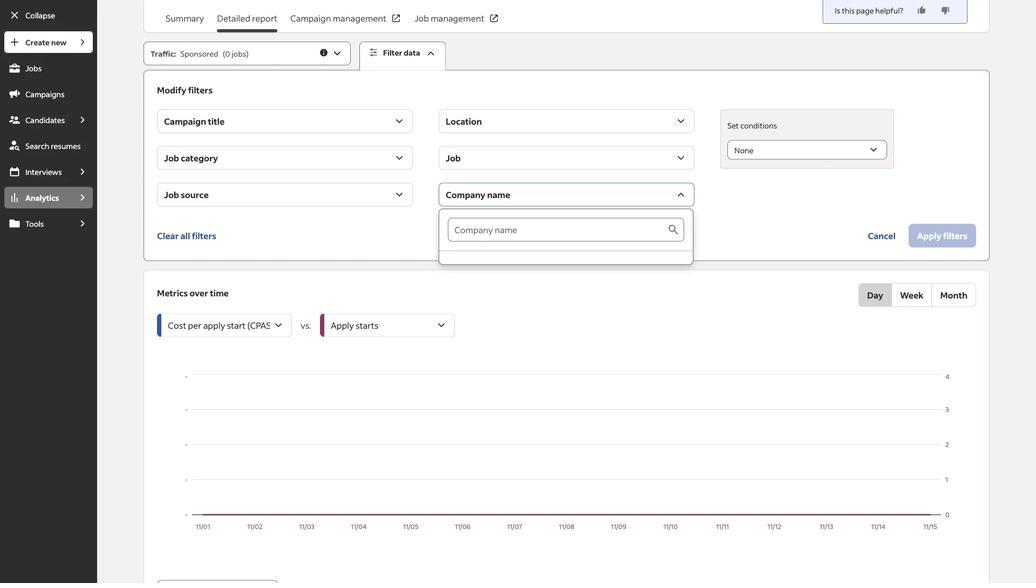 Task type: vqa. For each thing, say whether or not it's contained in the screenshot.
the Traffic:
yes



Task type: describe. For each thing, give the bounding box(es) containing it.
this page is not helpful image
[[941, 5, 952, 16]]

detailed report link
[[217, 12, 278, 32]]

job management
[[415, 13, 485, 24]]

create new
[[25, 37, 67, 47]]

search resumes
[[25, 141, 81, 151]]

filters inside 'button'
[[192, 230, 216, 241]]

campaign title button
[[157, 109, 413, 133]]

none
[[735, 145, 754, 155]]

time
[[210, 287, 229, 298]]

data
[[404, 48, 420, 58]]

job management link
[[415, 12, 500, 32]]

helpful?
[[876, 5, 904, 15]]

(
[[223, 49, 225, 58]]

0
[[225, 49, 230, 58]]

collapse
[[25, 10, 55, 20]]

source
[[181, 189, 209, 200]]

search
[[25, 141, 49, 151]]

conditions
[[741, 120, 778, 130]]

search resumes link
[[3, 134, 94, 158]]

management for campaign management
[[333, 13, 387, 24]]

campaigns
[[25, 89, 65, 99]]

job for job source
[[164, 189, 179, 200]]

menu bar containing create new
[[0, 30, 97, 583]]

vs.
[[301, 320, 312, 331]]

cancel button
[[860, 224, 905, 248]]

modify filters
[[157, 84, 213, 95]]

resumes
[[51, 141, 81, 151]]

location button
[[439, 109, 695, 133]]

job category
[[164, 152, 218, 163]]

campaign management link
[[291, 12, 402, 32]]

company
[[446, 189, 486, 200]]

clear all filters button
[[157, 224, 216, 248]]

this page is helpful image
[[917, 5, 928, 16]]

company name list box
[[440, 209, 693, 264]]

campaigns link
[[3, 82, 94, 106]]

is
[[836, 5, 841, 15]]

jobs
[[232, 49, 246, 58]]

modify
[[157, 84, 187, 95]]

all
[[181, 230, 190, 241]]

campaign management
[[291, 13, 387, 24]]

candidates
[[25, 115, 65, 125]]

create new link
[[3, 30, 71, 54]]

tools link
[[3, 212, 71, 235]]

traffic:
[[151, 49, 176, 58]]

analytics
[[25, 193, 59, 203]]

name
[[487, 189, 511, 200]]

page
[[857, 5, 874, 15]]

0 vertical spatial filters
[[188, 84, 213, 95]]

campaign for campaign title
[[164, 116, 206, 127]]

collapse button
[[3, 3, 94, 27]]

job source
[[164, 189, 209, 200]]

sponsored
[[180, 49, 219, 58]]

is this page helpful?
[[836, 5, 904, 15]]



Task type: locate. For each thing, give the bounding box(es) containing it.
1 management from the left
[[333, 13, 387, 24]]

1 vertical spatial filters
[[192, 230, 216, 241]]

campaign title
[[164, 116, 225, 127]]

job left category
[[164, 152, 179, 163]]

set conditions
[[728, 120, 778, 130]]

day
[[868, 290, 884, 301]]

management for job management
[[431, 13, 485, 24]]

this filters data based on the type of traffic a job received, not the sponsored status of the job itself. some jobs may receive both sponsored and organic traffic. combined view shows all traffic. image
[[319, 48, 329, 58]]

filters right modify
[[188, 84, 213, 95]]

this
[[843, 5, 855, 15]]

job up data on the top of page
[[415, 13, 429, 24]]

1 horizontal spatial management
[[431, 13, 485, 24]]

menu bar
[[0, 30, 97, 583]]

)
[[246, 49, 249, 58]]

job left source
[[164, 189, 179, 200]]

campaign for campaign management
[[291, 13, 331, 24]]

analytics link
[[3, 186, 71, 210]]

filter data button
[[360, 42, 446, 71]]

management
[[333, 13, 387, 24], [431, 13, 485, 24]]

title
[[208, 116, 225, 127]]

metrics
[[157, 287, 188, 298]]

cancel
[[868, 230, 896, 241]]

category
[[181, 152, 218, 163]]

filter data
[[383, 48, 420, 58]]

jobs
[[25, 63, 42, 73]]

detailed report
[[217, 13, 278, 24]]

metrics over time
[[157, 287, 229, 298]]

job inside dropdown button
[[164, 189, 179, 200]]

detailed
[[217, 13, 251, 24]]

2 management from the left
[[431, 13, 485, 24]]

interviews
[[25, 167, 62, 177]]

tools
[[25, 219, 44, 228]]

interviews link
[[3, 160, 71, 184]]

clear all filters
[[157, 230, 216, 241]]

company name button
[[439, 183, 695, 207]]

1 vertical spatial campaign
[[164, 116, 206, 127]]

0 horizontal spatial campaign
[[164, 116, 206, 127]]

job for job category
[[164, 152, 179, 163]]

job source button
[[157, 183, 413, 207]]

job for job
[[446, 152, 461, 163]]

job for job management
[[415, 13, 429, 24]]

filters
[[188, 84, 213, 95], [192, 230, 216, 241]]

campaign up this filters data based on the type of traffic a job received, not the sponsored status of the job itself. some jobs may receive both sponsored and organic traffic. combined view shows all traffic. image
[[291, 13, 331, 24]]

job category button
[[157, 146, 413, 170]]

job down location
[[446, 152, 461, 163]]

0 vertical spatial campaign
[[291, 13, 331, 24]]

set
[[728, 120, 739, 130]]

summary
[[166, 13, 204, 24]]

over
[[190, 287, 208, 298]]

job
[[415, 13, 429, 24], [164, 152, 179, 163], [446, 152, 461, 163], [164, 189, 179, 200]]

report
[[252, 13, 278, 24]]

week
[[901, 290, 924, 301]]

company name
[[446, 189, 511, 200]]

clear
[[157, 230, 179, 241]]

filters right all in the left of the page
[[192, 230, 216, 241]]

traffic: sponsored ( 0 jobs )
[[151, 49, 249, 58]]

jobs link
[[3, 56, 94, 80]]

job button
[[439, 146, 695, 170]]

summary link
[[166, 12, 204, 32]]

none button
[[728, 140, 888, 160]]

new
[[51, 37, 67, 47]]

campaign
[[291, 13, 331, 24], [164, 116, 206, 127]]

1 horizontal spatial campaign
[[291, 13, 331, 24]]

job inside popup button
[[446, 152, 461, 163]]

job inside 'popup button'
[[164, 152, 179, 163]]

campaign inside dropdown button
[[164, 116, 206, 127]]

month
[[941, 290, 968, 301]]

filter
[[383, 48, 403, 58]]

location
[[446, 116, 482, 127]]

region
[[157, 372, 977, 534]]

create
[[25, 37, 50, 47]]

0 horizontal spatial management
[[333, 13, 387, 24]]

candidates link
[[3, 108, 71, 132]]

Company name field
[[448, 218, 668, 242]]

campaign left title
[[164, 116, 206, 127]]



